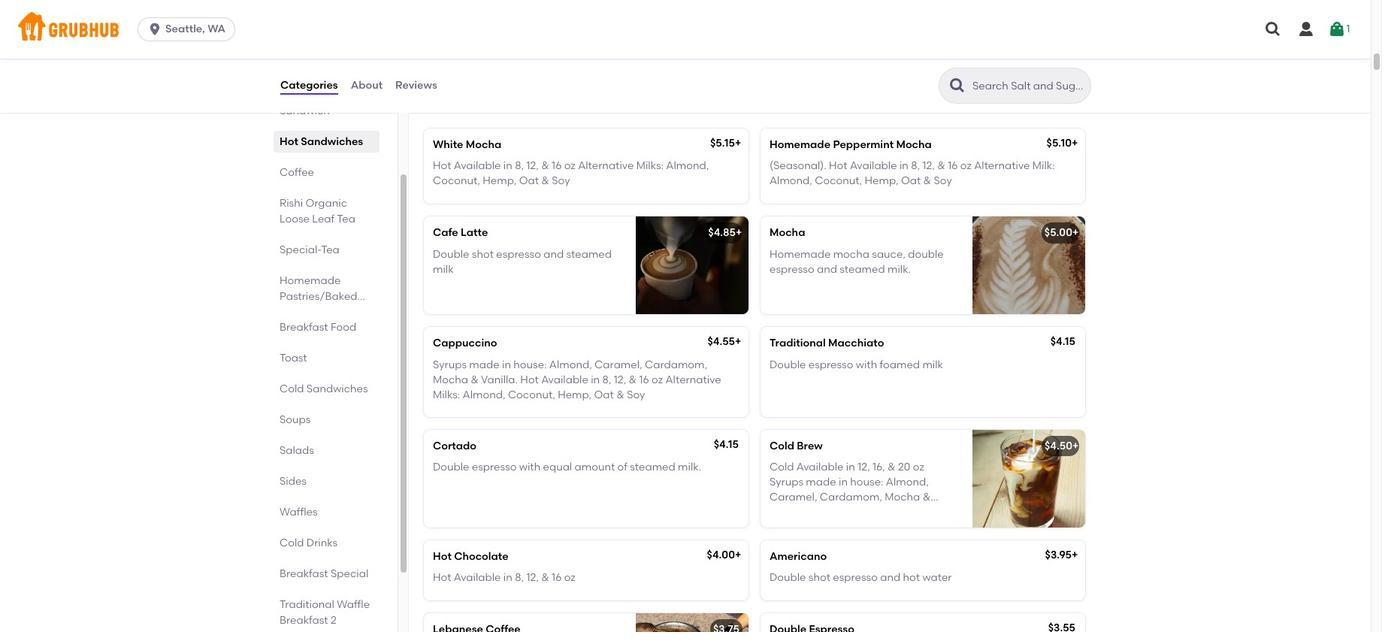 Task type: locate. For each thing, give the bounding box(es) containing it.
1 vertical spatial and
[[817, 263, 837, 276]]

oz
[[564, 159, 576, 172], [960, 159, 972, 172], [652, 374, 663, 386], [913, 461, 924, 473], [564, 571, 576, 584]]

available down chocolate
[[454, 571, 501, 584]]

double for double espresso with equal amount of steamed milk.
[[433, 461, 469, 473]]

$4.00 +
[[707, 548, 741, 561]]

2 horizontal spatial alternative
[[974, 159, 1030, 172]]

0 horizontal spatial svg image
[[1264, 20, 1282, 38]]

0 vertical spatial $4.15
[[1051, 336, 1076, 348]]

milks: inside hot available in 8, 12, & 16 oz  alternative milks: almond, coconut, hemp, oat & soy
[[636, 159, 664, 172]]

0 horizontal spatial steamed
[[566, 248, 612, 261]]

svg image inside seattle, wa button
[[147, 22, 162, 37]]

$4.15
[[1051, 336, 1076, 348], [714, 438, 739, 451]]

house: down 16,
[[850, 476, 884, 489]]

12, inside hot available in 8, 12, & 16 oz  alternative milks: almond, coconut, hemp, oat & soy
[[526, 159, 539, 172]]

oz inside hot available in 8, 12, & 16 oz  alternative milks: almond, coconut, hemp, oat & soy
[[564, 159, 576, 172]]

1 svg image from the left
[[1264, 20, 1282, 38]]

8, inside hot available in 8, 12, & 16 oz  alternative milks: almond, coconut, hemp, oat & soy
[[515, 159, 524, 172]]

traditional waffle breakfast 2
[[280, 598, 370, 627]]

0 horizontal spatial cardamom,
[[645, 358, 707, 371]]

mocha down cappuccino
[[433, 374, 468, 386]]

sandwiches for hot sandwiches
[[301, 135, 363, 148]]

0 horizontal spatial made
[[469, 358, 500, 371]]

breakfast up 'sandwich'
[[280, 89, 328, 101]]

shot for cafe latte
[[472, 248, 494, 261]]

loose
[[280, 213, 310, 225]]

shot for americano
[[809, 571, 831, 584]]

water
[[923, 571, 952, 584]]

2 vertical spatial homemade
[[280, 274, 341, 287]]

$4.15 for double espresso with foamed milk
[[1051, 336, 1076, 348]]

traditional up 2
[[280, 598, 334, 611]]

available for chocolate
[[454, 571, 501, 584]]

0 horizontal spatial coconut,
[[433, 175, 480, 187]]

with for equal
[[519, 461, 541, 473]]

1 horizontal spatial milk.
[[888, 263, 911, 276]]

cold inside the "cold available in 12, 16, & 20 oz syrups made in house: almond, caramel, cardamom, mocha & vanilla"
[[770, 461, 794, 473]]

0 vertical spatial coffee
[[421, 93, 475, 112]]

milk down cafe
[[433, 263, 454, 276]]

almond,
[[666, 159, 709, 172], [770, 175, 812, 187], [549, 358, 592, 371], [463, 389, 506, 402], [886, 476, 929, 489]]

1 horizontal spatial made
[[806, 476, 836, 489]]

svg image
[[1264, 20, 1282, 38], [1329, 20, 1347, 38]]

coconut, down white
[[433, 175, 480, 187]]

2 svg image from the left
[[1329, 20, 1347, 38]]

1 vertical spatial $4.15
[[714, 438, 739, 451]]

sides
[[280, 475, 307, 488]]

double down americano
[[770, 571, 806, 584]]

+ for $5.15 +
[[735, 136, 741, 149]]

0 horizontal spatial shot
[[472, 248, 494, 261]]

hemp, down white mocha
[[483, 175, 517, 187]]

0 vertical spatial milk.
[[888, 263, 911, 276]]

breakfast down goods
[[280, 321, 328, 334]]

cafe latte image
[[636, 217, 749, 315]]

0 horizontal spatial soy
[[552, 175, 570, 187]]

and inside 'homemade mocha sauce, double espresso and steamed milk.'
[[817, 263, 837, 276]]

+ for $4.50 +
[[1073, 439, 1079, 452]]

traditional left macchiato
[[770, 337, 826, 350]]

hot left chocolate
[[433, 550, 452, 563]]

syrups
[[433, 358, 467, 371], [770, 476, 804, 489]]

oat inside syrups made in house: almond, caramel, cardamom, mocha & vanilla.                       hot available in 8, 12, & 16 oz                                             alternative milks: almond, coconut, hemp, oat & soy
[[594, 389, 614, 402]]

8,
[[515, 159, 524, 172], [911, 159, 920, 172], [602, 374, 611, 386], [515, 571, 524, 584]]

tea inside rishi organic loose leaf tea
[[337, 213, 355, 225]]

categories button
[[280, 59, 339, 113]]

mocha down 20
[[885, 491, 920, 504]]

$4.50
[[1045, 439, 1073, 452]]

hot down homemade peppermint mocha
[[829, 159, 848, 172]]

sandwiches
[[301, 135, 363, 148], [307, 383, 368, 395]]

1 vertical spatial coffee
[[280, 166, 314, 179]]

2 horizontal spatial hemp,
[[865, 175, 899, 187]]

0 vertical spatial milk
[[433, 263, 454, 276]]

breakfast left 2
[[280, 614, 328, 627]]

hot down white
[[433, 159, 451, 172]]

0 horizontal spatial house:
[[514, 358, 547, 371]]

svg image left seattle,
[[147, 22, 162, 37]]

2 horizontal spatial steamed
[[840, 263, 885, 276]]

available down white mocha
[[454, 159, 501, 172]]

hot down 'sandwich'
[[280, 135, 298, 148]]

0 horizontal spatial and
[[544, 248, 564, 261]]

syrups made in house: almond, caramel, cardamom, mocha & vanilla.                       hot available in 8, 12, & 16 oz                                             alternative milks: almond, coconut, hemp, oat & soy
[[433, 358, 721, 402]]

shot
[[472, 248, 494, 261], [809, 571, 831, 584]]

0 vertical spatial homemade
[[770, 138, 831, 151]]

syrups down cappuccino
[[433, 358, 467, 371]]

$4.50 +
[[1045, 439, 1079, 452]]

available inside the "cold available in 12, 16, & 20 oz syrups made in house: almond, caramel, cardamom, mocha & vanilla"
[[797, 461, 844, 473]]

$4.15 for double espresso with equal amount of steamed milk.
[[714, 438, 739, 451]]

hemp, down the peppermint
[[865, 175, 899, 187]]

rishi organic loose leaf tea
[[280, 197, 355, 225]]

traditional inside the traditional waffle breakfast 2
[[280, 598, 334, 611]]

0 horizontal spatial milk.
[[678, 461, 701, 473]]

espresso
[[496, 248, 541, 261], [770, 263, 815, 276], [809, 358, 853, 371], [472, 461, 517, 473], [833, 571, 878, 584]]

hot down hot chocolate
[[433, 571, 451, 584]]

coconut, inside hot available in 8, 12, & 16 oz  alternative milks: almond, coconut, hemp, oat & soy
[[433, 175, 480, 187]]

coconut,
[[433, 175, 480, 187], [815, 175, 862, 187], [508, 389, 555, 402]]

1 horizontal spatial coconut,
[[508, 389, 555, 402]]

house: inside syrups made in house: almond, caramel, cardamom, mocha & vanilla.                       hot available in 8, 12, & 16 oz                                             alternative milks: almond, coconut, hemp, oat & soy
[[514, 358, 547, 371]]

homemade up the pastries/baked
[[280, 274, 341, 287]]

coffee down reviews
[[421, 93, 475, 112]]

coconut, down vanilla.
[[508, 389, 555, 402]]

0 vertical spatial made
[[469, 358, 500, 371]]

with left equal
[[519, 461, 541, 473]]

hot inside hot available in 8, 12, & 16 oz  alternative milks: almond, coconut, hemp, oat & soy
[[433, 159, 451, 172]]

macchiato
[[828, 337, 884, 350]]

0 vertical spatial cardamom,
[[645, 358, 707, 371]]

1 horizontal spatial alternative
[[666, 374, 721, 386]]

16
[[552, 159, 562, 172], [948, 159, 958, 172], [639, 374, 649, 386], [552, 571, 562, 584]]

1 vertical spatial milk
[[923, 358, 943, 371]]

1 vertical spatial shot
[[809, 571, 831, 584]]

cold left brew
[[770, 439, 794, 452]]

soy inside (seasonal). hot available in 8, 12, & 16 oz  alternative milk: almond, coconut, hemp, oat & soy
[[934, 175, 952, 187]]

1 horizontal spatial milk
[[923, 358, 943, 371]]

svg image
[[1297, 20, 1315, 38], [147, 22, 162, 37]]

8, inside syrups made in house: almond, caramel, cardamom, mocha & vanilla.                       hot available in 8, 12, & 16 oz                                             alternative milks: almond, coconut, hemp, oat & soy
[[602, 374, 611, 386]]

cold down cold brew
[[770, 461, 794, 473]]

cold
[[280, 383, 304, 395], [770, 439, 794, 452], [770, 461, 794, 473], [280, 537, 304, 549]]

1 vertical spatial homemade
[[770, 248, 831, 261]]

double down cafe
[[433, 248, 469, 261]]

available for mocha
[[454, 159, 501, 172]]

2 vertical spatial and
[[880, 571, 901, 584]]

shot inside "double shot espresso and steamed milk"
[[472, 248, 494, 261]]

made
[[469, 358, 500, 371], [806, 476, 836, 489]]

0 horizontal spatial milks:
[[433, 389, 460, 402]]

12,
[[526, 159, 539, 172], [923, 159, 935, 172], [614, 374, 626, 386], [858, 461, 870, 473], [526, 571, 539, 584]]

2 horizontal spatial coconut,
[[815, 175, 862, 187]]

1 vertical spatial sandwiches
[[307, 383, 368, 395]]

available
[[454, 159, 501, 172], [850, 159, 897, 172], [541, 374, 588, 386], [797, 461, 844, 473], [454, 571, 501, 584]]

hemp, inside hot available in 8, 12, & 16 oz  alternative milks: almond, coconut, hemp, oat & soy
[[483, 175, 517, 187]]

milk right foamed
[[923, 358, 943, 371]]

breakfast special
[[280, 568, 368, 580]]

$4.55 +
[[708, 336, 741, 348]]

16 inside hot available in 8, 12, & 16 oz  alternative milks: almond, coconut, hemp, oat & soy
[[552, 159, 562, 172]]

white mocha
[[433, 138, 502, 151]]

tea
[[337, 213, 355, 225], [321, 244, 340, 256]]

3 breakfast from the top
[[280, 568, 328, 580]]

available right vanilla.
[[541, 374, 588, 386]]

coffee up rishi
[[280, 166, 314, 179]]

cold down 'toast'
[[280, 383, 304, 395]]

+
[[735, 136, 741, 149], [1072, 136, 1078, 149], [736, 227, 742, 239], [1073, 227, 1079, 239], [735, 336, 741, 348], [1073, 439, 1079, 452], [735, 548, 741, 561], [1072, 548, 1078, 561]]

breakfast
[[280, 89, 328, 101], [280, 321, 328, 334], [280, 568, 328, 580], [280, 614, 328, 627]]

double down traditional macchiato
[[770, 358, 806, 371]]

0 vertical spatial syrups
[[433, 358, 467, 371]]

1 horizontal spatial oat
[[594, 389, 614, 402]]

0 vertical spatial sandwiches
[[301, 135, 363, 148]]

0 horizontal spatial with
[[519, 461, 541, 473]]

(seasonal).
[[770, 159, 827, 172]]

sandwiches for cold sandwiches
[[307, 383, 368, 395]]

shot down americano
[[809, 571, 831, 584]]

1 horizontal spatial house:
[[850, 476, 884, 489]]

available down brew
[[797, 461, 844, 473]]

and inside "double shot espresso and steamed milk"
[[544, 248, 564, 261]]

1 vertical spatial caramel,
[[770, 491, 817, 504]]

0 vertical spatial shot
[[472, 248, 494, 261]]

$5.10
[[1047, 136, 1072, 149]]

milks:
[[636, 159, 664, 172], [433, 389, 460, 402]]

1 horizontal spatial cardamom,
[[820, 491, 882, 504]]

caramel,
[[595, 358, 642, 371], [770, 491, 817, 504]]

double down cortado
[[433, 461, 469, 473]]

12, inside (seasonal). hot available in 8, 12, & 16 oz  alternative milk: almond, coconut, hemp, oat & soy
[[923, 159, 935, 172]]

+ for $3.95 +
[[1072, 548, 1078, 561]]

0 vertical spatial with
[[856, 358, 877, 371]]

made inside the "cold available in 12, 16, & 20 oz syrups made in house: almond, caramel, cardamom, mocha & vanilla"
[[806, 476, 836, 489]]

0 horizontal spatial syrups
[[433, 358, 467, 371]]

milk:
[[1033, 159, 1055, 172]]

salads
[[280, 444, 314, 457]]

0 horizontal spatial caramel,
[[595, 358, 642, 371]]

4 breakfast from the top
[[280, 614, 328, 627]]

0 vertical spatial house:
[[514, 358, 547, 371]]

hot inside (seasonal). hot available in 8, 12, & 16 oz  alternative milk: almond, coconut, hemp, oat & soy
[[829, 159, 848, 172]]

milk. down sauce,
[[888, 263, 911, 276]]

about button
[[350, 59, 383, 113]]

hemp, inside syrups made in house: almond, caramel, cardamom, mocha & vanilla.                       hot available in 8, 12, & 16 oz                                             alternative milks: almond, coconut, hemp, oat & soy
[[558, 389, 592, 402]]

1 horizontal spatial soy
[[627, 389, 645, 402]]

in inside (seasonal). hot available in 8, 12, & 16 oz  alternative milk: almond, coconut, hemp, oat & soy
[[900, 159, 909, 172]]

oz inside syrups made in house: almond, caramel, cardamom, mocha & vanilla.                       hot available in 8, 12, & 16 oz                                             alternative milks: almond, coconut, hemp, oat & soy
[[652, 374, 663, 386]]

toast
[[280, 352, 307, 365]]

double inside "double shot espresso and steamed milk"
[[433, 248, 469, 261]]

homemade for homemade mocha sauce, double espresso and steamed milk.
[[770, 248, 831, 261]]

leaf
[[312, 213, 335, 225]]

coconut, down homemade peppermint mocha
[[815, 175, 862, 187]]

made up vanilla.
[[469, 358, 500, 371]]

0 vertical spatial steamed
[[566, 248, 612, 261]]

1 vertical spatial milk.
[[678, 461, 701, 473]]

1 horizontal spatial $4.15
[[1051, 336, 1076, 348]]

brew
[[797, 439, 823, 452]]

milk. for double espresso with equal amount of steamed milk.
[[678, 461, 701, 473]]

0 horizontal spatial milk
[[433, 263, 454, 276]]

1 vertical spatial house:
[[850, 476, 884, 489]]

1 vertical spatial milks:
[[433, 389, 460, 402]]

cardamom,
[[645, 358, 707, 371], [820, 491, 882, 504]]

1 horizontal spatial caramel,
[[770, 491, 817, 504]]

0 horizontal spatial svg image
[[147, 22, 162, 37]]

0 vertical spatial tea
[[337, 213, 355, 225]]

homemade left mocha
[[770, 248, 831, 261]]

1 horizontal spatial shot
[[809, 571, 831, 584]]

with down macchiato
[[856, 358, 877, 371]]

double espresso with equal amount of steamed milk.
[[433, 461, 701, 473]]

1 vertical spatial cardamom,
[[820, 491, 882, 504]]

in
[[503, 159, 512, 172], [900, 159, 909, 172], [502, 358, 511, 371], [591, 374, 600, 386], [846, 461, 855, 473], [839, 476, 848, 489], [503, 571, 512, 584]]

coconut, inside (seasonal). hot available in 8, 12, & 16 oz  alternative milk: almond, coconut, hemp, oat & soy
[[815, 175, 862, 187]]

1 horizontal spatial and
[[817, 263, 837, 276]]

1 vertical spatial with
[[519, 461, 541, 473]]

milk. right of on the bottom left
[[678, 461, 701, 473]]

tea down 'leaf'
[[321, 244, 340, 256]]

shot down latte
[[472, 248, 494, 261]]

cold sandwiches
[[280, 383, 368, 395]]

0 horizontal spatial $4.15
[[714, 438, 739, 451]]

sandwiches down 'sandwich'
[[301, 135, 363, 148]]

steamed inside 'homemade mocha sauce, double espresso and steamed milk.'
[[840, 263, 885, 276]]

hot for hot sandwiches
[[280, 135, 298, 148]]

2 breakfast from the top
[[280, 321, 328, 334]]

hot right vanilla.
[[520, 374, 539, 386]]

1 horizontal spatial hemp,
[[558, 389, 592, 402]]

hot for hot chocolate
[[433, 550, 452, 563]]

milk
[[433, 263, 454, 276], [923, 358, 943, 371]]

hot sandwiches
[[280, 135, 363, 148]]

traditional for traditional waffle breakfast 2
[[280, 598, 334, 611]]

0 vertical spatial and
[[544, 248, 564, 261]]

traditional
[[770, 337, 826, 350], [280, 598, 334, 611]]

double shot espresso and steamed milk
[[433, 248, 612, 276]]

0 horizontal spatial oat
[[519, 175, 539, 187]]

1 breakfast from the top
[[280, 89, 328, 101]]

sandwiches up soups
[[307, 383, 368, 395]]

reviews button
[[395, 59, 438, 113]]

homemade inside 'homemade mocha sauce, double espresso and steamed milk.'
[[770, 248, 831, 261]]

coffee
[[421, 93, 475, 112], [280, 166, 314, 179]]

2 vertical spatial steamed
[[630, 461, 676, 473]]

tea right 'leaf'
[[337, 213, 355, 225]]

breakfast down cold drinks
[[280, 568, 328, 580]]

syrups up 'vanilla'
[[770, 476, 804, 489]]

1 horizontal spatial steamed
[[630, 461, 676, 473]]

milk. for homemade mocha sauce, double espresso and steamed milk.
[[888, 263, 911, 276]]

cold for cold brew
[[770, 439, 794, 452]]

1 vertical spatial steamed
[[840, 263, 885, 276]]

1 horizontal spatial traditional
[[770, 337, 826, 350]]

1 vertical spatial traditional
[[280, 598, 334, 611]]

cafe
[[433, 227, 458, 239]]

soy
[[552, 175, 570, 187], [934, 175, 952, 187], [627, 389, 645, 402]]

cold left drinks
[[280, 537, 304, 549]]

2 horizontal spatial oat
[[901, 175, 921, 187]]

milk. inside 'homemade mocha sauce, double espresso and steamed milk.'
[[888, 263, 911, 276]]

cold drinks
[[280, 537, 338, 549]]

milk.
[[888, 263, 911, 276], [678, 461, 701, 473]]

0 horizontal spatial traditional
[[280, 598, 334, 611]]

$3.95
[[1045, 548, 1072, 561]]

1 horizontal spatial milks:
[[636, 159, 664, 172]]

0 horizontal spatial alternative
[[578, 159, 634, 172]]

and
[[544, 248, 564, 261], [817, 263, 837, 276], [880, 571, 901, 584]]

0 vertical spatial traditional
[[770, 337, 826, 350]]

house: up vanilla.
[[514, 358, 547, 371]]

oz inside the "cold available in 12, 16, & 20 oz syrups made in house: almond, caramel, cardamom, mocha & vanilla"
[[913, 461, 924, 473]]

1 vertical spatial made
[[806, 476, 836, 489]]

waffle
[[337, 598, 370, 611]]

1 horizontal spatial syrups
[[770, 476, 804, 489]]

special-tea
[[280, 244, 340, 256]]

homemade up (seasonal).
[[770, 138, 831, 151]]

1 horizontal spatial svg image
[[1329, 20, 1347, 38]]

hemp, up "double espresso with equal amount of steamed milk."
[[558, 389, 592, 402]]

cold brew
[[770, 439, 823, 452]]

rishi
[[280, 197, 303, 210]]

made down brew
[[806, 476, 836, 489]]

0 vertical spatial caramel,
[[595, 358, 642, 371]]

available down the peppermint
[[850, 159, 897, 172]]

0 horizontal spatial hemp,
[[483, 175, 517, 187]]

&
[[541, 159, 549, 172], [938, 159, 945, 172], [541, 175, 549, 187], [923, 175, 931, 187], [471, 374, 479, 386], [629, 374, 637, 386], [617, 389, 624, 402], [888, 461, 896, 473], [923, 491, 931, 504], [541, 571, 549, 584]]

steamed for homemade mocha sauce, double espresso and steamed milk.
[[840, 263, 885, 276]]

2 horizontal spatial soy
[[934, 175, 952, 187]]

16 inside (seasonal). hot available in 8, 12, & 16 oz  alternative milk: almond, coconut, hemp, oat & soy
[[948, 159, 958, 172]]

1 horizontal spatial with
[[856, 358, 877, 371]]

0 horizontal spatial coffee
[[280, 166, 314, 179]]

available inside hot available in 8, 12, & 16 oz  alternative milks: almond, coconut, hemp, oat & soy
[[454, 159, 501, 172]]

traditional macchiato
[[770, 337, 884, 350]]

mocha right white
[[466, 138, 502, 151]]

2 horizontal spatial and
[[880, 571, 901, 584]]

1 horizontal spatial coffee
[[421, 93, 475, 112]]

0 vertical spatial milks:
[[636, 159, 664, 172]]

mocha image
[[973, 217, 1085, 315]]

milk inside "double shot espresso and steamed milk"
[[433, 263, 454, 276]]

svg image left the 1 button in the right top of the page
[[1297, 20, 1315, 38]]

breakfast sandwich
[[280, 89, 330, 117]]

oat
[[519, 175, 539, 187], [901, 175, 921, 187], [594, 389, 614, 402]]

1 vertical spatial syrups
[[770, 476, 804, 489]]

mocha up (seasonal). hot available in 8, 12, & 16 oz  alternative milk: almond, coconut, hemp, oat & soy
[[896, 138, 932, 151]]

seattle,
[[165, 23, 205, 35]]



Task type: describe. For each thing, give the bounding box(es) containing it.
$3.95 +
[[1045, 548, 1078, 561]]

in inside hot available in 8, 12, & 16 oz  alternative milks: almond, coconut, hemp, oat & soy
[[503, 159, 512, 172]]

about
[[351, 79, 383, 92]]

+ for $4.85 +
[[736, 227, 742, 239]]

syrups inside syrups made in house: almond, caramel, cardamom, mocha & vanilla.                       hot available in 8, 12, & 16 oz                                             alternative milks: almond, coconut, hemp, oat & soy
[[433, 358, 467, 371]]

special
[[331, 568, 368, 580]]

alternative inside hot available in 8, 12, & 16 oz  alternative milks: almond, coconut, hemp, oat & soy
[[578, 159, 634, 172]]

+ for $4.55 +
[[735, 336, 741, 348]]

double
[[908, 248, 944, 261]]

alternative inside (seasonal). hot available in 8, 12, & 16 oz  alternative milk: almond, coconut, hemp, oat & soy
[[974, 159, 1030, 172]]

+ for $5.00 +
[[1073, 227, 1079, 239]]

special-
[[280, 244, 321, 256]]

coconut, inside syrups made in house: almond, caramel, cardamom, mocha & vanilla.                       hot available in 8, 12, & 16 oz                                             alternative milks: almond, coconut, hemp, oat & soy
[[508, 389, 555, 402]]

goods
[[280, 306, 313, 319]]

and for cafe latte
[[544, 248, 564, 261]]

oat inside hot available in 8, 12, & 16 oz  alternative milks: almond, coconut, hemp, oat & soy
[[519, 175, 539, 187]]

main navigation navigation
[[0, 0, 1371, 59]]

espresso inside 'homemade mocha sauce, double espresso and steamed milk.'
[[770, 263, 815, 276]]

soy inside syrups made in house: almond, caramel, cardamom, mocha & vanilla.                       hot available in 8, 12, & 16 oz                                             alternative milks: almond, coconut, hemp, oat & soy
[[627, 389, 645, 402]]

double for double espresso with foamed milk
[[770, 358, 806, 371]]

made inside syrups made in house: almond, caramel, cardamom, mocha & vanilla.                       hot available in 8, 12, & 16 oz                                             alternative milks: almond, coconut, hemp, oat & soy
[[469, 358, 500, 371]]

16,
[[873, 461, 885, 473]]

double shot espresso and hot water
[[770, 571, 952, 584]]

Search Salt and Sugar Cafe and Bakery search field
[[971, 79, 1086, 93]]

(seasonal). hot available in 8, 12, & 16 oz  alternative milk: almond, coconut, hemp, oat & soy
[[770, 159, 1055, 187]]

breakfast inside the traditional waffle breakfast 2
[[280, 614, 328, 627]]

steamed inside "double shot espresso and steamed milk"
[[566, 248, 612, 261]]

$4.55
[[708, 336, 735, 348]]

$5.15 +
[[710, 136, 741, 149]]

reviews
[[395, 79, 437, 92]]

$5.10 +
[[1047, 136, 1078, 149]]

equal
[[543, 461, 572, 473]]

cold for cold sandwiches
[[280, 383, 304, 395]]

hot for hot available in 8, 12, & 16 oz  alternative milks: almond, coconut, hemp, oat & soy
[[433, 159, 451, 172]]

foamed
[[880, 358, 920, 371]]

latte
[[461, 227, 488, 239]]

homemade mocha sauce, double espresso and steamed milk.
[[770, 248, 944, 276]]

soups
[[280, 413, 311, 426]]

mocha inside the "cold available in 12, 16, & 20 oz syrups made in house: almond, caramel, cardamom, mocha & vanilla"
[[885, 491, 920, 504]]

milks: inside syrups made in house: almond, caramel, cardamom, mocha & vanilla.                       hot available in 8, 12, & 16 oz                                             alternative milks: almond, coconut, hemp, oat & soy
[[433, 389, 460, 402]]

pastries/baked
[[280, 290, 357, 303]]

12, inside the "cold available in 12, 16, & 20 oz syrups made in house: almond, caramel, cardamom, mocha & vanilla"
[[858, 461, 870, 473]]

hemp, inside (seasonal). hot available in 8, 12, & 16 oz  alternative milk: almond, coconut, hemp, oat & soy
[[865, 175, 899, 187]]

cappuccino
[[433, 337, 497, 350]]

waffles
[[280, 506, 318, 519]]

$4.00
[[707, 548, 735, 561]]

espresso inside "double shot espresso and steamed milk"
[[496, 248, 541, 261]]

oz for cold available in 12, 16, & 20 oz syrups made in house: almond, caramel, cardamom, mocha & vanilla
[[913, 461, 924, 473]]

and for americano
[[880, 571, 901, 584]]

$4.85
[[708, 227, 736, 239]]

americano
[[770, 550, 827, 563]]

food
[[331, 321, 356, 334]]

cardamom, inside syrups made in house: almond, caramel, cardamom, mocha & vanilla.                       hot available in 8, 12, & 16 oz                                             alternative milks: almond, coconut, hemp, oat & soy
[[645, 358, 707, 371]]

oat inside (seasonal). hot available in 8, 12, & 16 oz  alternative milk: almond, coconut, hemp, oat & soy
[[901, 175, 921, 187]]

mocha inside syrups made in house: almond, caramel, cardamom, mocha & vanilla.                       hot available in 8, 12, & 16 oz                                             alternative milks: almond, coconut, hemp, oat & soy
[[433, 374, 468, 386]]

double for double shot espresso and steamed milk
[[433, 248, 469, 261]]

1
[[1347, 22, 1350, 35]]

available inside syrups made in house: almond, caramel, cardamom, mocha & vanilla.                       hot available in 8, 12, & 16 oz                                             alternative milks: almond, coconut, hemp, oat & soy
[[541, 374, 588, 386]]

hot available in 8, 12, & 16 oz
[[433, 571, 576, 584]]

cardamom, inside the "cold available in 12, 16, & 20 oz syrups made in house: almond, caramel, cardamom, mocha & vanilla"
[[820, 491, 882, 504]]

hot inside syrups made in house: almond, caramel, cardamom, mocha & vanilla.                       hot available in 8, 12, & 16 oz                                             alternative milks: almond, coconut, hemp, oat & soy
[[520, 374, 539, 386]]

caramel, inside syrups made in house: almond, caramel, cardamom, mocha & vanilla.                       hot available in 8, 12, & 16 oz                                             alternative milks: almond, coconut, hemp, oat & soy
[[595, 358, 642, 371]]

breakfast inside homemade pastries/baked goods breakfast food
[[280, 321, 328, 334]]

12, inside syrups made in house: almond, caramel, cardamom, mocha & vanilla.                       hot available in 8, 12, & 16 oz                                             alternative milks: almond, coconut, hemp, oat & soy
[[614, 374, 626, 386]]

available for brew
[[797, 461, 844, 473]]

double for double shot espresso and hot water
[[770, 571, 806, 584]]

almond, inside (seasonal). hot available in 8, 12, & 16 oz  alternative milk: almond, coconut, hemp, oat & soy
[[770, 175, 812, 187]]

seattle, wa button
[[138, 17, 241, 41]]

drinks
[[307, 537, 338, 549]]

with for foamed
[[856, 358, 877, 371]]

1 horizontal spatial svg image
[[1297, 20, 1315, 38]]

house: inside the "cold available in 12, 16, & 20 oz syrups made in house: almond, caramel, cardamom, mocha & vanilla"
[[850, 476, 884, 489]]

cold available in 12, 16, & 20 oz syrups made in house: almond, caramel, cardamom, mocha & vanilla
[[770, 461, 931, 519]]

seattle, wa
[[165, 23, 225, 35]]

sauce,
[[872, 248, 906, 261]]

homemade inside homemade pastries/baked goods breakfast food
[[280, 274, 341, 287]]

hot available in 8, 12, & 16 oz  alternative milks: almond, coconut, hemp, oat & soy
[[433, 159, 709, 187]]

$4.85 +
[[708, 227, 742, 239]]

vanilla.
[[481, 374, 518, 386]]

steamed for double espresso with equal amount of steamed milk.
[[630, 461, 676, 473]]

chocolate
[[454, 550, 509, 563]]

$5.00 +
[[1045, 227, 1079, 239]]

soy inside hot available in 8, 12, & 16 oz  alternative milks: almond, coconut, hemp, oat & soy
[[552, 175, 570, 187]]

oz inside (seasonal). hot available in 8, 12, & 16 oz  alternative milk: almond, coconut, hemp, oat & soy
[[960, 159, 972, 172]]

oz for hot available in 8, 12, & 16 oz  alternative milks: almond, coconut, hemp, oat & soy
[[564, 159, 576, 172]]

alternative inside syrups made in house: almond, caramel, cardamom, mocha & vanilla.                       hot available in 8, 12, & 16 oz                                             alternative milks: almond, coconut, hemp, oat & soy
[[666, 374, 721, 386]]

oz for hot available in 8, 12, & 16 oz
[[564, 571, 576, 584]]

organic
[[306, 197, 347, 210]]

cold for cold drinks
[[280, 537, 304, 549]]

8, inside (seasonal). hot available in 8, 12, & 16 oz  alternative milk: almond, coconut, hemp, oat & soy
[[911, 159, 920, 172]]

$5.15
[[710, 136, 735, 149]]

$5.00
[[1045, 227, 1073, 239]]

sandwich
[[280, 104, 330, 117]]

vanilla
[[770, 506, 804, 519]]

syrups inside the "cold available in 12, 16, & 20 oz syrups made in house: almond, caramel, cardamom, mocha & vanilla"
[[770, 476, 804, 489]]

+ for $4.00 +
[[735, 548, 741, 561]]

homemade for homemade peppermint mocha
[[770, 138, 831, 151]]

cafe latte
[[433, 227, 488, 239]]

2
[[331, 614, 337, 627]]

categories
[[280, 79, 338, 92]]

1 vertical spatial tea
[[321, 244, 340, 256]]

caramel, inside the "cold available in 12, 16, & 20 oz syrups made in house: almond, caramel, cardamom, mocha & vanilla"
[[770, 491, 817, 504]]

cortado
[[433, 439, 477, 452]]

cold for cold available in 12, 16, & 20 oz syrups made in house: almond, caramel, cardamom, mocha & vanilla
[[770, 461, 794, 473]]

lebanese coffee image
[[636, 613, 749, 632]]

of
[[618, 461, 628, 473]]

mocha right the $4.85 +
[[770, 227, 805, 239]]

white
[[433, 138, 463, 151]]

almond, inside the "cold available in 12, 16, & 20 oz syrups made in house: almond, caramel, cardamom, mocha & vanilla"
[[886, 476, 929, 489]]

breakfast inside "breakfast sandwich"
[[280, 89, 328, 101]]

20
[[898, 461, 911, 473]]

1 button
[[1329, 16, 1350, 43]]

hot chocolate
[[433, 550, 509, 563]]

traditional for traditional macchiato
[[770, 337, 826, 350]]

homemade pastries/baked goods breakfast food
[[280, 274, 357, 334]]

cold brew image
[[973, 430, 1085, 527]]

search icon image
[[949, 77, 967, 95]]

wa
[[208, 23, 225, 35]]

almond, inside hot available in 8, 12, & 16 oz  alternative milks: almond, coconut, hemp, oat & soy
[[666, 159, 709, 172]]

hot for hot available in 8, 12, & 16 oz
[[433, 571, 451, 584]]

16 inside syrups made in house: almond, caramel, cardamom, mocha & vanilla.                       hot available in 8, 12, & 16 oz                                             alternative milks: almond, coconut, hemp, oat & soy
[[639, 374, 649, 386]]

svg image inside the 1 button
[[1329, 20, 1347, 38]]

mocha
[[833, 248, 870, 261]]

homemade peppermint mocha
[[770, 138, 932, 151]]

available inside (seasonal). hot available in 8, 12, & 16 oz  alternative milk: almond, coconut, hemp, oat & soy
[[850, 159, 897, 172]]

peppermint
[[833, 138, 894, 151]]

hot
[[903, 571, 920, 584]]

double espresso with foamed milk
[[770, 358, 943, 371]]

amount
[[575, 461, 615, 473]]

+ for $5.10 +
[[1072, 136, 1078, 149]]



Task type: vqa. For each thing, say whether or not it's contained in the screenshot.
OAT within the Hot Available in 8, 12, & 16 oz  Alternative Milks: Almond, Coconut, Hemp, Oat & Soy
yes



